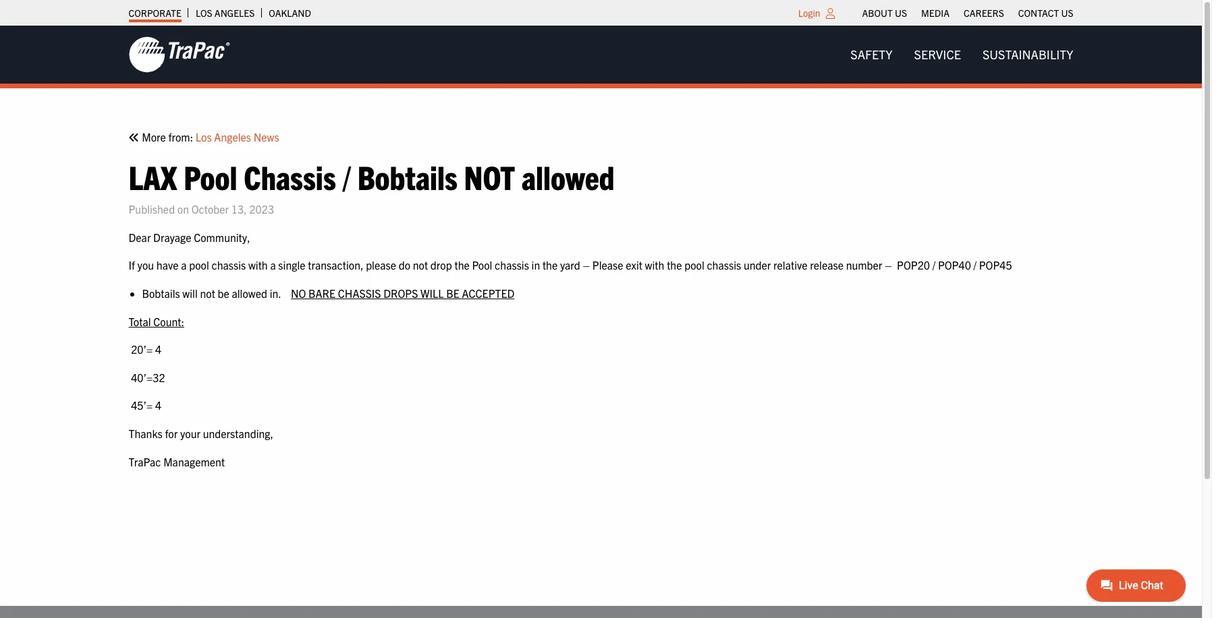 Task type: locate. For each thing, give the bounding box(es) containing it.
allowed
[[522, 156, 615, 197], [232, 287, 267, 300]]

angeles
[[215, 7, 255, 19], [214, 130, 251, 144]]

footer
[[0, 607, 1202, 619]]

pop40
[[938, 259, 971, 272]]

corporate
[[129, 7, 181, 19]]

pool up accepted
[[472, 259, 492, 272]]

0 vertical spatial los
[[196, 7, 212, 19]]

in
[[532, 259, 540, 272]]

0 horizontal spatial not
[[200, 287, 215, 300]]

light image
[[826, 8, 835, 19]]

3 the from the left
[[667, 259, 682, 272]]

0 vertical spatial allowed
[[522, 156, 615, 197]]

do
[[399, 259, 410, 272]]

3 chassis from the left
[[707, 259, 741, 272]]

20'=
[[131, 343, 153, 356]]

1 horizontal spatial chassis
[[495, 259, 529, 272]]

media link
[[921, 3, 950, 22]]

1 horizontal spatial a
[[270, 259, 276, 272]]

0 horizontal spatial us
[[895, 7, 907, 19]]

pool
[[184, 156, 237, 197], [472, 259, 492, 272]]

lax pool chassis / bobtails not allowed published on october 13, 2023
[[129, 156, 615, 216]]

login
[[798, 7, 820, 19]]

4 right 45'=
[[155, 399, 161, 413]]

0 vertical spatial angeles
[[215, 7, 255, 19]]

will
[[182, 287, 198, 300]]

pop45
[[979, 259, 1012, 272]]

yard
[[560, 259, 580, 272]]

please
[[366, 259, 396, 272]]

los inside the lax pool chassis / bobtails not allowed article
[[196, 130, 212, 144]]

sustainability
[[983, 47, 1074, 62]]

los
[[196, 7, 212, 19], [196, 130, 212, 144]]

community,
[[194, 231, 250, 244]]

not left be
[[200, 287, 215, 300]]

chassis up be
[[212, 259, 246, 272]]

menu bar up service
[[855, 3, 1081, 22]]

1 4 from the top
[[155, 343, 161, 356]]

us
[[895, 7, 907, 19], [1061, 7, 1074, 19]]

the right drop
[[455, 259, 470, 272]]

angeles left news
[[214, 130, 251, 144]]

0 horizontal spatial /
[[343, 156, 351, 197]]

1 with from the left
[[248, 259, 268, 272]]

not
[[464, 156, 515, 197]]

/
[[343, 156, 351, 197], [933, 259, 936, 272], [974, 259, 977, 272]]

4
[[155, 343, 161, 356], [155, 399, 161, 413]]

bobtails
[[358, 156, 458, 197], [142, 287, 180, 300]]

with right exit
[[645, 259, 664, 272]]

us for contact us
[[1061, 7, 1074, 19]]

2 us from the left
[[1061, 7, 1074, 19]]

4 for 20'= 4
[[155, 343, 161, 356]]

1 us from the left
[[895, 7, 907, 19]]

pool up 'will'
[[189, 259, 209, 272]]

/ right chassis
[[343, 156, 351, 197]]

chassis left in
[[495, 259, 529, 272]]

not right do
[[413, 259, 428, 272]]

service link
[[903, 41, 972, 68]]

understanding,
[[203, 427, 273, 441]]

0 horizontal spatial chassis
[[212, 259, 246, 272]]

1 horizontal spatial with
[[645, 259, 664, 272]]

1 horizontal spatial not
[[413, 259, 428, 272]]

single
[[278, 259, 305, 272]]

0 horizontal spatial the
[[455, 259, 470, 272]]

drop
[[431, 259, 452, 272]]

1 horizontal spatial pool
[[472, 259, 492, 272]]

with left single
[[248, 259, 268, 272]]

1 vertical spatial menu bar
[[840, 41, 1084, 68]]

los right "from:"
[[196, 130, 212, 144]]

in.
[[270, 287, 281, 300]]

a left single
[[270, 259, 276, 272]]

angeles left oakland link
[[215, 7, 255, 19]]

careers link
[[964, 3, 1004, 22]]

los up corporate image
[[196, 7, 212, 19]]

us for about us
[[895, 7, 907, 19]]

2 horizontal spatial the
[[667, 259, 682, 272]]

for
[[165, 427, 178, 441]]

us right the contact
[[1061, 7, 1074, 19]]

0 horizontal spatial allowed
[[232, 287, 267, 300]]

oakland
[[269, 7, 311, 19]]

0 vertical spatial 4
[[155, 343, 161, 356]]

0 vertical spatial pool
[[184, 156, 237, 197]]

count:
[[153, 315, 184, 328]]

2 los from the top
[[196, 130, 212, 144]]

relative
[[774, 259, 808, 272]]

please
[[592, 259, 623, 272]]

menu bar
[[855, 3, 1081, 22], [840, 41, 1084, 68]]

the right exit
[[667, 259, 682, 272]]

1 vertical spatial los
[[196, 130, 212, 144]]

2 chassis from the left
[[495, 259, 529, 272]]

corporate image
[[129, 36, 230, 74]]

a right the have
[[181, 259, 187, 272]]

2 angeles from the top
[[214, 130, 251, 144]]

from:
[[168, 130, 193, 144]]

thanks for your understanding,
[[129, 427, 273, 441]]

1 horizontal spatial pool
[[685, 259, 705, 272]]

/ right pop20
[[933, 259, 936, 272]]

safety
[[851, 47, 893, 62]]

0 horizontal spatial with
[[248, 259, 268, 272]]

1 vertical spatial angeles
[[214, 130, 251, 144]]

bobtails will not be allowed in. no bare chassis drops will be accepted
[[142, 287, 515, 300]]

/ right pop40
[[974, 259, 977, 272]]

0 horizontal spatial a
[[181, 259, 187, 272]]

1 horizontal spatial bobtails
[[358, 156, 458, 197]]

chassis
[[212, 259, 246, 272], [495, 259, 529, 272], [707, 259, 741, 272]]

the right in
[[543, 259, 558, 272]]

1 horizontal spatial us
[[1061, 7, 1074, 19]]

1 vertical spatial bobtails
[[142, 287, 180, 300]]

0 horizontal spatial pool
[[184, 156, 237, 197]]

1 horizontal spatial /
[[933, 259, 936, 272]]

1 the from the left
[[455, 259, 470, 272]]

a
[[181, 259, 187, 272], [270, 259, 276, 272]]

45'= 4
[[129, 399, 161, 413]]

more from: los angeles news
[[139, 130, 279, 144]]

2 4 from the top
[[155, 399, 161, 413]]

solid image
[[129, 132, 139, 143]]

1 horizontal spatial allowed
[[522, 156, 615, 197]]

/ inside lax pool chassis / bobtails not allowed published on october 13, 2023
[[343, 156, 351, 197]]

pool up october
[[184, 156, 237, 197]]

4 right the 20'=
[[155, 343, 161, 356]]

transaction,
[[308, 259, 363, 272]]

40'=
[[131, 371, 153, 385]]

news
[[254, 130, 279, 144]]

0 vertical spatial menu bar
[[855, 3, 1081, 22]]

2 pool from the left
[[685, 259, 705, 272]]

1 a from the left
[[181, 259, 187, 272]]

no
[[291, 287, 306, 300]]

0 horizontal spatial bobtails
[[142, 287, 180, 300]]

los angeles
[[196, 7, 255, 19]]

0 vertical spatial not
[[413, 259, 428, 272]]

october
[[191, 203, 229, 216]]

pool right exit
[[685, 259, 705, 272]]

4 for 45'= 4
[[155, 399, 161, 413]]

lax
[[129, 156, 177, 197]]

chassis left 'under' in the right of the page
[[707, 259, 741, 272]]

0 horizontal spatial pool
[[189, 259, 209, 272]]

2 horizontal spatial chassis
[[707, 259, 741, 272]]

the
[[455, 259, 470, 272], [543, 259, 558, 272], [667, 259, 682, 272]]

2 with from the left
[[645, 259, 664, 272]]

menu bar down careers link
[[840, 41, 1084, 68]]

trapac management
[[129, 455, 225, 469]]

1 vertical spatial 4
[[155, 399, 161, 413]]

0 vertical spatial bobtails
[[358, 156, 458, 197]]

us right about
[[895, 7, 907, 19]]

dear
[[129, 231, 151, 244]]

1 horizontal spatial the
[[543, 259, 558, 272]]

with
[[248, 259, 268, 272], [645, 259, 664, 272]]

pop20
[[897, 259, 930, 272]]

be
[[218, 287, 229, 300]]

pool
[[189, 259, 209, 272], [685, 259, 705, 272]]

13,
[[231, 203, 247, 216]]



Task type: describe. For each thing, give the bounding box(es) containing it.
allowed inside lax pool chassis / bobtails not allowed published on october 13, 2023
[[522, 156, 615, 197]]

32
[[153, 371, 165, 385]]

los angeles link
[[196, 3, 255, 22]]

chassis
[[338, 287, 381, 300]]

oakland link
[[269, 3, 311, 22]]

dear drayage community,
[[129, 231, 250, 244]]

if you have a pool chassis with a single transaction, please do not drop the pool chassis in the yard – please exit with the pool chassis under relative release number –  pop20 / pop40 / pop45
[[129, 259, 1012, 272]]

2 a from the left
[[270, 259, 276, 272]]

number
[[846, 259, 882, 272]]

about
[[862, 7, 893, 19]]

chassis
[[244, 156, 336, 197]]

2 the from the left
[[543, 259, 558, 272]]

have
[[156, 259, 179, 272]]

sustainability link
[[972, 41, 1084, 68]]

total count:
[[129, 315, 184, 328]]

drayage
[[153, 231, 191, 244]]

20'= 4
[[129, 343, 161, 356]]

corporate link
[[129, 3, 181, 22]]

safety link
[[840, 41, 903, 68]]

exit
[[626, 259, 643, 272]]

angeles inside the lax pool chassis / bobtails not allowed article
[[214, 130, 251, 144]]

trapac
[[129, 455, 161, 469]]

bare
[[309, 287, 336, 300]]

1 vertical spatial pool
[[472, 259, 492, 272]]

about us
[[862, 7, 907, 19]]

careers
[[964, 7, 1004, 19]]

menu bar containing safety
[[840, 41, 1084, 68]]

menu bar containing about us
[[855, 3, 1081, 22]]

service
[[914, 47, 961, 62]]

thanks
[[129, 427, 162, 441]]

if
[[129, 259, 135, 272]]

contact us
[[1018, 7, 1074, 19]]

bobtails inside lax pool chassis / bobtails not allowed published on october 13, 2023
[[358, 156, 458, 197]]

drops
[[384, 287, 418, 300]]

media
[[921, 7, 950, 19]]

2 horizontal spatial /
[[974, 259, 977, 272]]

45'=
[[131, 399, 153, 413]]

1 pool from the left
[[189, 259, 209, 272]]

be
[[446, 287, 460, 300]]

1 chassis from the left
[[212, 259, 246, 272]]

you
[[137, 259, 154, 272]]

login link
[[798, 7, 820, 19]]

1 angeles from the top
[[215, 7, 255, 19]]

your
[[180, 427, 200, 441]]

more
[[142, 130, 166, 144]]

–
[[583, 259, 590, 272]]

accepted
[[462, 287, 515, 300]]

under
[[744, 259, 771, 272]]

contact us link
[[1018, 3, 1074, 22]]

management
[[163, 455, 225, 469]]

contact
[[1018, 7, 1059, 19]]

1 vertical spatial allowed
[[232, 287, 267, 300]]

los angeles news link
[[196, 129, 279, 146]]

published
[[129, 203, 175, 216]]

on
[[177, 203, 189, 216]]

release
[[810, 259, 844, 272]]

will
[[421, 287, 444, 300]]

1 vertical spatial not
[[200, 287, 215, 300]]

about us link
[[862, 3, 907, 22]]

pool inside lax pool chassis / bobtails not allowed published on october 13, 2023
[[184, 156, 237, 197]]

lax pool chassis / bobtails not allowed article
[[129, 129, 1074, 555]]

40'= 32
[[129, 371, 165, 385]]

1 los from the top
[[196, 7, 212, 19]]

2023
[[249, 203, 274, 216]]

total
[[129, 315, 151, 328]]



Task type: vqa. For each thing, say whether or not it's contained in the screenshot.
Steve Fresenius's President,
no



